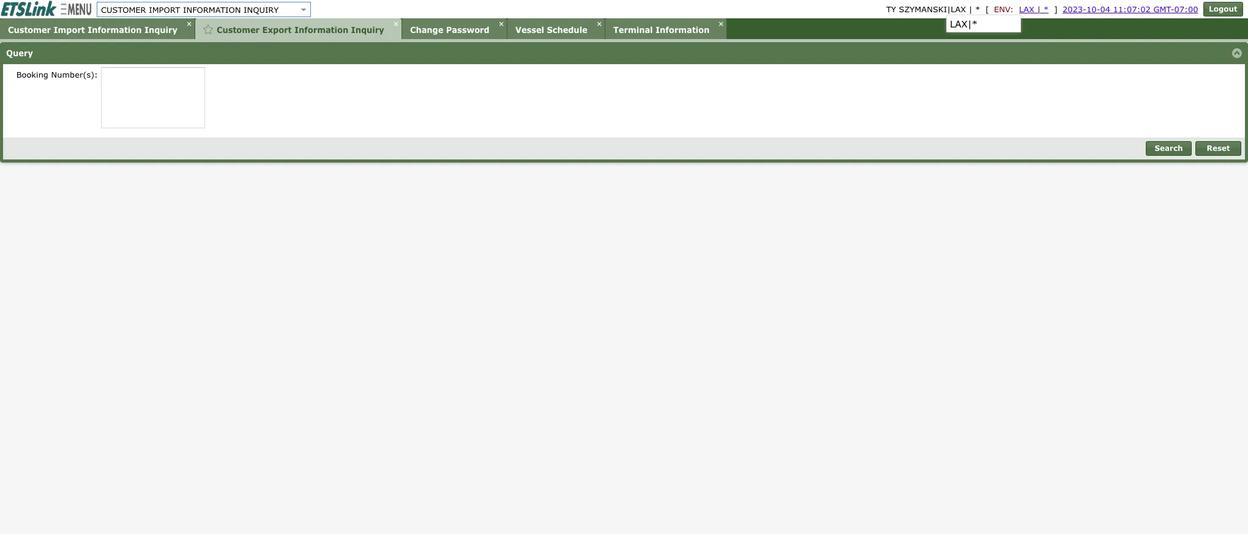 Task type: describe. For each thing, give the bounding box(es) containing it.
ty
[[886, 4, 896, 14]]

env:
[[994, 4, 1014, 14]]

change password
[[410, 25, 489, 35]]

ty szymanski|lax | * [ env: lax | * ] 2023-10-04 11:07:02 gmt-07:00
[[886, 4, 1198, 14]]

customer for customer import information inquiry
[[8, 25, 51, 35]]

information for export
[[294, 25, 348, 35]]

import
[[54, 25, 85, 35]]

customer export information inquiry link
[[195, 18, 401, 39]]

inquiry for customer import information inquiry
[[144, 25, 177, 35]]

customer export information inquiry
[[217, 25, 384, 35]]

vessel
[[515, 25, 544, 35]]

3 information from the left
[[656, 25, 710, 35]]

terminal
[[613, 25, 653, 35]]

lax|*
[[950, 18, 978, 29]]

schedule
[[547, 25, 587, 35]]

export
[[262, 25, 292, 35]]

logout link
[[1203, 2, 1243, 17]]

[
[[986, 4, 989, 14]]

customer for customer export information inquiry
[[217, 25, 260, 35]]

logout
[[1209, 4, 1237, 13]]

1 * from the left
[[975, 4, 980, 14]]

vessel schedule link
[[507, 18, 605, 39]]

customer import information inquiry link
[[0, 18, 195, 39]]

04
[[1100, 4, 1110, 14]]

lax|* link
[[947, 15, 1020, 32]]

inquiry for customer export information inquiry
[[351, 25, 384, 35]]

gmt-
[[1154, 4, 1174, 14]]



Task type: vqa. For each thing, say whether or not it's contained in the screenshot.
the leftmost Information
yes



Task type: locate. For each thing, give the bounding box(es) containing it.
2 customer from the left
[[217, 25, 260, 35]]

customer inside 'link'
[[8, 25, 51, 35]]

vessel schedule
[[515, 25, 587, 35]]

inquiry inside 'link'
[[144, 25, 177, 35]]

information right import
[[88, 25, 142, 35]]

customer import information inquiry
[[8, 25, 177, 35]]

*
[[975, 4, 980, 14], [1044, 4, 1049, 14]]

1 horizontal spatial customer
[[217, 25, 260, 35]]

0 horizontal spatial *
[[975, 4, 980, 14]]

]
[[1054, 4, 1058, 14]]

| up lax|*
[[969, 4, 972, 14]]

information right terminal
[[656, 25, 710, 35]]

1 | from the left
[[969, 4, 972, 14]]

0 horizontal spatial information
[[88, 25, 142, 35]]

2023-
[[1063, 4, 1086, 14]]

terminal information link
[[605, 18, 727, 39]]

07:00
[[1174, 4, 1198, 14]]

terminal information
[[613, 25, 710, 35]]

10-
[[1086, 4, 1100, 14]]

information for import
[[88, 25, 142, 35]]

password
[[446, 25, 489, 35]]

1 horizontal spatial *
[[1044, 4, 1049, 14]]

1 inquiry from the left
[[144, 25, 177, 35]]

1 information from the left
[[88, 25, 142, 35]]

|
[[969, 4, 972, 14], [1037, 4, 1041, 14]]

2 * from the left
[[1044, 4, 1049, 14]]

| right lax
[[1037, 4, 1041, 14]]

* left [
[[975, 4, 980, 14]]

inquiry
[[144, 25, 177, 35], [351, 25, 384, 35]]

11:07:02
[[1113, 4, 1151, 14]]

0 horizontal spatial inquiry
[[144, 25, 177, 35]]

customer left import
[[8, 25, 51, 35]]

inquiry left change
[[351, 25, 384, 35]]

information
[[88, 25, 142, 35], [294, 25, 348, 35], [656, 25, 710, 35]]

0 horizontal spatial customer
[[8, 25, 51, 35]]

* left ]
[[1044, 4, 1049, 14]]

customer left export
[[217, 25, 260, 35]]

1 horizontal spatial inquiry
[[351, 25, 384, 35]]

1 customer from the left
[[8, 25, 51, 35]]

2 horizontal spatial information
[[656, 25, 710, 35]]

Function text field
[[97, 2, 297, 17]]

2 | from the left
[[1037, 4, 1041, 14]]

change password link
[[402, 18, 507, 39]]

information inside 'link'
[[88, 25, 142, 35]]

2 information from the left
[[294, 25, 348, 35]]

szymanski|lax
[[899, 4, 966, 14]]

lax
[[1019, 4, 1035, 14]]

information right export
[[294, 25, 348, 35]]

1 horizontal spatial information
[[294, 25, 348, 35]]

change
[[410, 25, 443, 35]]

2 inquiry from the left
[[351, 25, 384, 35]]

customer
[[8, 25, 51, 35], [217, 25, 260, 35]]

0 horizontal spatial |
[[969, 4, 972, 14]]

inquiry down function text field
[[144, 25, 177, 35]]

1 horizontal spatial |
[[1037, 4, 1041, 14]]



